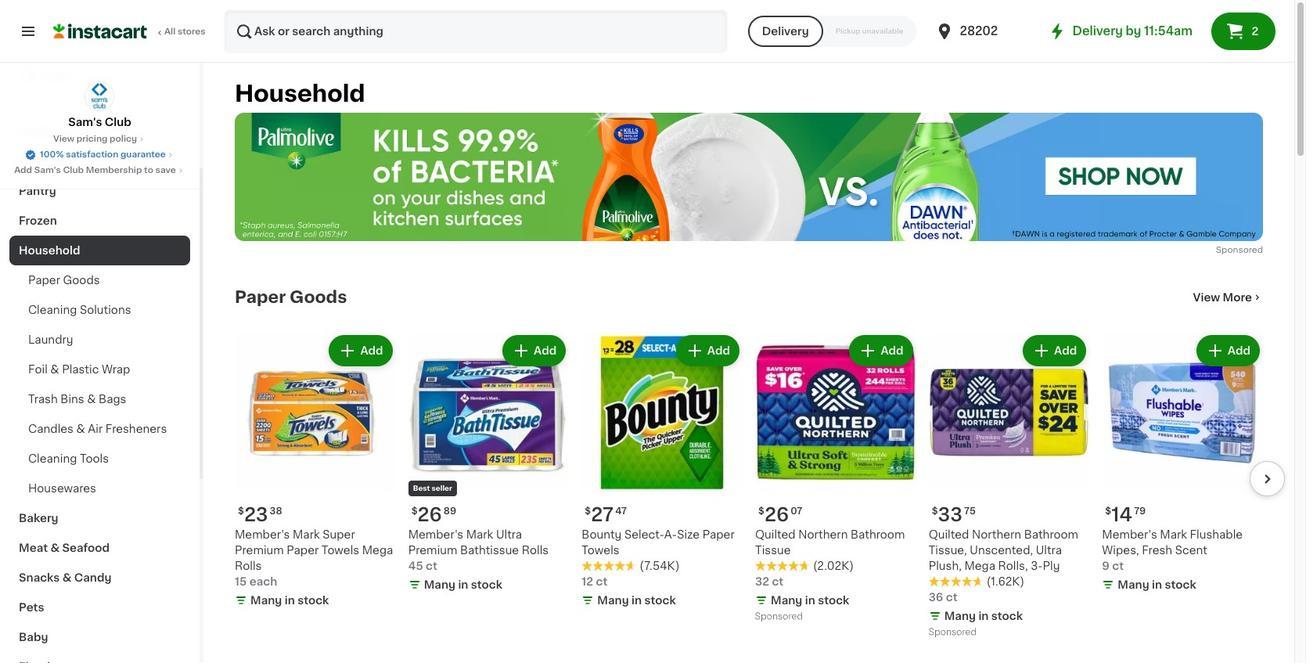 Task type: locate. For each thing, give the bounding box(es) containing it.
1 horizontal spatial paper goods link
[[235, 288, 347, 307]]

product group containing 33
[[929, 332, 1090, 641]]

quilted for 26
[[756, 529, 796, 540]]

1 horizontal spatial sponsored badge image
[[929, 628, 977, 637]]

mark up fresh
[[1161, 529, 1188, 540]]

towels down 'super'
[[322, 545, 360, 556]]

2 bathroom from the left
[[1025, 529, 1079, 540]]

mark up bathtissue
[[466, 529, 494, 540]]

1 horizontal spatial northern
[[973, 529, 1022, 540]]

0 horizontal spatial bathroom
[[851, 529, 906, 540]]

premium inside member's mark super premium paper towels mega rolls 15 each
[[235, 545, 284, 556]]

1 bathroom from the left
[[851, 529, 906, 540]]

paper inside member's mark super premium paper towels mega rolls 15 each
[[287, 545, 319, 556]]

0 horizontal spatial delivery
[[762, 26, 810, 37]]

northern up (2.02k)
[[799, 529, 848, 540]]

None search field
[[224, 9, 728, 53]]

& left candy at the left of page
[[62, 572, 72, 583]]

policy
[[110, 135, 137, 143]]

$ left 79 in the right of the page
[[1106, 507, 1112, 516]]

candy
[[74, 572, 112, 583]]

ultra up bathtissue
[[496, 529, 522, 540]]

ct right 32
[[772, 576, 784, 587]]

1 horizontal spatial goods
[[290, 289, 347, 306]]

add inside add sam's club membership to save link
[[14, 166, 32, 175]]

northern
[[799, 529, 848, 540], [973, 529, 1022, 540]]

0 vertical spatial ultra
[[496, 529, 522, 540]]

housewares link
[[9, 474, 190, 504]]

member's inside member's mark flushable wipes, fresh scent 9 ct
[[1103, 529, 1158, 540]]

many down wipes,
[[1119, 579, 1150, 590]]

1 horizontal spatial bathroom
[[1025, 529, 1079, 540]]

seafood
[[62, 543, 110, 554]]

view up the 100%
[[53, 135, 74, 143]]

$ up bounty
[[585, 507, 591, 516]]

mark inside "member's mark ultra premium bathtissue rolls 45 ct"
[[466, 529, 494, 540]]

6 product group from the left
[[1103, 332, 1264, 596]]

0 horizontal spatial premium
[[235, 545, 284, 556]]

add button for 14
[[1199, 337, 1259, 365]]

product group containing 14
[[1103, 332, 1264, 596]]

many
[[424, 579, 456, 590], [1119, 579, 1150, 590], [251, 595, 282, 606], [771, 595, 803, 606], [598, 595, 629, 606], [945, 611, 977, 622]]

stock down member's mark flushable wipes, fresh scent 9 ct
[[1166, 579, 1197, 590]]

plush,
[[929, 561, 962, 572]]

guarantee
[[121, 150, 166, 159]]

33
[[939, 506, 963, 524]]

laundry link
[[9, 325, 190, 355]]

0 horizontal spatial view
[[53, 135, 74, 143]]

member's up wipes,
[[1103, 529, 1158, 540]]

cleaning solutions
[[28, 305, 131, 316]]

38
[[270, 507, 282, 516]]

26 left 89
[[418, 506, 442, 524]]

0 vertical spatial household
[[235, 82, 365, 105]]

candles
[[28, 424, 74, 435]]

& for seafood
[[50, 543, 60, 554]]

in down "member's mark ultra premium bathtissue rolls 45 ct"
[[458, 579, 469, 590]]

many in stock
[[424, 579, 503, 590], [1119, 579, 1197, 590], [251, 595, 329, 606], [771, 595, 850, 606], [598, 595, 676, 606], [945, 611, 1024, 622]]

0 vertical spatial rolls
[[522, 545, 549, 556]]

quilted up tissue
[[756, 529, 796, 540]]

3 mark from the left
[[1161, 529, 1188, 540]]

by
[[1127, 25, 1142, 37]]

add
[[14, 166, 32, 175], [361, 346, 383, 357], [534, 346, 557, 357], [708, 346, 731, 357], [881, 346, 904, 357], [1055, 346, 1078, 357], [1229, 346, 1251, 357]]

1 northern from the left
[[799, 529, 848, 540]]

member's mark super premium paper towels mega rolls 15 each
[[235, 529, 393, 587]]

bathroom
[[851, 529, 906, 540], [1025, 529, 1079, 540]]

view for view more
[[1194, 292, 1221, 303]]

1 vertical spatial ultra
[[1037, 545, 1063, 556]]

sam's up pricing at top
[[68, 117, 102, 128]]

scent
[[1176, 545, 1208, 556]]

0 horizontal spatial 26
[[418, 506, 442, 524]]

1 $ from the left
[[238, 507, 244, 516]]

1 vertical spatial sponsored badge image
[[929, 628, 977, 637]]

07
[[791, 507, 803, 516]]

sam's
[[68, 117, 102, 128], [34, 166, 61, 175]]

0 vertical spatial sam's
[[68, 117, 102, 128]]

6 $ from the left
[[1106, 507, 1112, 516]]

rolls right bathtissue
[[522, 545, 549, 556]]

sponsored badge image for 33
[[929, 628, 977, 637]]

in down (2.02k)
[[806, 595, 816, 606]]

6 add button from the left
[[1199, 337, 1259, 365]]

1 horizontal spatial quilted
[[929, 529, 970, 540]]

delivery inside button
[[762, 26, 810, 37]]

1 member's from the left
[[235, 529, 290, 540]]

paper goods link for 'cleaning solutions' link
[[9, 265, 190, 295]]

bathtissue
[[460, 545, 519, 556]]

ct for 27
[[596, 576, 608, 587]]

member's mark flushable wipes, fresh scent 9 ct
[[1103, 529, 1244, 572]]

3 $ from the left
[[412, 507, 418, 516]]

ct right 36
[[947, 592, 958, 603]]

1 vertical spatial mega
[[965, 561, 996, 572]]

0 horizontal spatial sponsored badge image
[[756, 613, 803, 622]]

0 horizontal spatial household
[[19, 245, 80, 256]]

member's inside "member's mark ultra premium bathtissue rolls 45 ct"
[[409, 529, 464, 540]]

view left the 'more' at the top
[[1194, 292, 1221, 303]]

100% satisfaction guarantee button
[[24, 146, 175, 161]]

& for plastic
[[50, 364, 59, 375]]

meat & seafood
[[19, 543, 110, 554]]

5 $ from the left
[[932, 507, 939, 516]]

delivery for delivery by 11:54am
[[1073, 25, 1124, 37]]

stock
[[471, 579, 503, 590], [1166, 579, 1197, 590], [298, 595, 329, 606], [818, 595, 850, 606], [645, 595, 676, 606], [992, 611, 1024, 622]]

club inside add sam's club membership to save link
[[63, 166, 84, 175]]

quilted northern bathroom tissue, unscented, ultra plush, mega rolls, 3-ply
[[929, 529, 1079, 572]]

member's for 26
[[409, 529, 464, 540]]

$ inside the $ 14 79
[[1106, 507, 1112, 516]]

paper
[[28, 275, 60, 286], [235, 289, 286, 306], [703, 529, 735, 540], [287, 545, 319, 556]]

mark for 26
[[466, 529, 494, 540]]

add sam's club membership to save
[[14, 166, 176, 175]]

1 horizontal spatial mega
[[965, 561, 996, 572]]

$ inside $ 33 75
[[932, 507, 939, 516]]

1 horizontal spatial towels
[[582, 545, 620, 556]]

in down member's mark super premium paper towels mega rolls 15 each
[[285, 595, 295, 606]]

$ left the "75"
[[932, 507, 939, 516]]

0 vertical spatial cleaning
[[28, 305, 77, 316]]

premium for 23
[[235, 545, 284, 556]]

0 vertical spatial view
[[53, 135, 74, 143]]

$ left 07
[[759, 507, 765, 516]]

$ inside the $ 23 38
[[238, 507, 244, 516]]

club down satisfaction
[[63, 166, 84, 175]]

add button
[[331, 337, 391, 365], [504, 337, 565, 365], [678, 337, 738, 365], [852, 337, 912, 365], [1025, 337, 1086, 365], [1199, 337, 1259, 365]]

delivery by 11:54am
[[1073, 25, 1193, 37]]

5 product group from the left
[[929, 332, 1090, 641]]

2 horizontal spatial mark
[[1161, 529, 1188, 540]]

bathroom up (2.02k)
[[851, 529, 906, 540]]

1 horizontal spatial member's
[[409, 529, 464, 540]]

member's mark ultra premium bathtissue rolls 45 ct
[[409, 529, 549, 572]]

0 horizontal spatial rolls
[[235, 561, 262, 572]]

• sponsored: ultra palmolive® antibacterial kills 99% of bacteria* on your dishes and kitchen surfaces vs. dawn® antibacterial does not**. *staph aureus, salmonella enterica, and e. coli 0157:h7 **dawn is a registered trademark of procter & gamble company. image
[[235, 113, 1264, 241]]

club up policy
[[105, 117, 131, 128]]

ultra up "ply"
[[1037, 545, 1063, 556]]

ct for 26
[[772, 576, 784, 587]]

0 horizontal spatial paper goods
[[28, 275, 100, 286]]

(2.02k)
[[814, 561, 854, 572]]

member's down the $ 23 38
[[235, 529, 290, 540]]

2 member's from the left
[[409, 529, 464, 540]]

view pricing policy link
[[53, 133, 147, 146]]

to
[[144, 166, 153, 175]]

2 towels from the left
[[582, 545, 620, 556]]

delivery for delivery
[[762, 26, 810, 37]]

member's for 23
[[235, 529, 290, 540]]

cleaning tools
[[28, 453, 109, 464]]

3-
[[1031, 561, 1043, 572]]

many in stock down (2.02k)
[[771, 595, 850, 606]]

2 $ from the left
[[759, 507, 765, 516]]

lists link
[[9, 60, 190, 92]]

member's inside member's mark super premium paper towels mega rolls 15 each
[[235, 529, 290, 540]]

1 vertical spatial view
[[1194, 292, 1221, 303]]

sam's down the 100%
[[34, 166, 61, 175]]

1 horizontal spatial club
[[105, 117, 131, 128]]

0 horizontal spatial northern
[[799, 529, 848, 540]]

add button for 27
[[678, 337, 738, 365]]

2 mark from the left
[[466, 529, 494, 540]]

1 premium from the left
[[235, 545, 284, 556]]

4 $ from the left
[[585, 507, 591, 516]]

0 horizontal spatial mega
[[362, 545, 393, 556]]

view more link
[[1194, 290, 1264, 306]]

$ down best
[[412, 507, 418, 516]]

0 horizontal spatial member's
[[235, 529, 290, 540]]

(1.62k)
[[987, 576, 1025, 587]]

bags
[[99, 394, 126, 405]]

frozen
[[19, 215, 57, 226]]

1 add button from the left
[[331, 337, 391, 365]]

4 add button from the left
[[852, 337, 912, 365]]

1 mark from the left
[[293, 529, 320, 540]]

1 horizontal spatial household
[[235, 82, 365, 105]]

club inside sam's club link
[[105, 117, 131, 128]]

membership
[[86, 166, 142, 175]]

bathroom up "ply"
[[1025, 529, 1079, 540]]

mega
[[362, 545, 393, 556], [965, 561, 996, 572]]

★★★★★
[[756, 561, 811, 572], [756, 561, 811, 572], [582, 561, 637, 572], [582, 561, 637, 572], [929, 576, 984, 587], [929, 576, 984, 587]]

many in stock down fresh
[[1119, 579, 1197, 590]]

rolls up 15
[[235, 561, 262, 572]]

79
[[1135, 507, 1147, 516]]

towels inside member's mark super premium paper towels mega rolls 15 each
[[322, 545, 360, 556]]

0 horizontal spatial quilted
[[756, 529, 796, 540]]

ct for 33
[[947, 592, 958, 603]]

towels
[[322, 545, 360, 556], [582, 545, 620, 556]]

a-
[[665, 529, 678, 540]]

$ 14 79
[[1106, 506, 1147, 524]]

$ inside $ 26 89
[[412, 507, 418, 516]]

0 horizontal spatial paper goods link
[[9, 265, 190, 295]]

1 cleaning from the top
[[28, 305, 77, 316]]

& left air
[[76, 424, 85, 435]]

3 add button from the left
[[678, 337, 738, 365]]

beverages
[[19, 156, 79, 167]]

premium up 45
[[409, 545, 458, 556]]

$ left 38 at bottom
[[238, 507, 244, 516]]

northern inside quilted northern bathroom tissue, unscented, ultra plush, mega rolls, 3-ply
[[973, 529, 1022, 540]]

cleaning
[[28, 305, 77, 316], [28, 453, 77, 464]]

0 vertical spatial mega
[[362, 545, 393, 556]]

0 vertical spatial sponsored badge image
[[756, 613, 803, 622]]

1 vertical spatial household
[[19, 245, 80, 256]]

2 product group from the left
[[409, 332, 570, 596]]

1 horizontal spatial view
[[1194, 292, 1221, 303]]

mega inside member's mark super premium paper towels mega rolls 15 each
[[362, 545, 393, 556]]

3 member's from the left
[[1103, 529, 1158, 540]]

satisfaction
[[66, 150, 118, 159]]

member's for 14
[[1103, 529, 1158, 540]]

quilted inside quilted northern bathroom tissue
[[756, 529, 796, 540]]

5 add button from the left
[[1025, 337, 1086, 365]]

northern inside quilted northern bathroom tissue
[[799, 529, 848, 540]]

27
[[591, 506, 614, 524]]

towels inside bounty select-a-size paper towels
[[582, 545, 620, 556]]

item carousel region
[[213, 326, 1286, 648]]

$ inside $ 27 47
[[585, 507, 591, 516]]

1 towels from the left
[[322, 545, 360, 556]]

2 cleaning from the top
[[28, 453, 77, 464]]

mark inside member's mark flushable wipes, fresh scent 9 ct
[[1161, 529, 1188, 540]]

delivery
[[1073, 25, 1124, 37], [762, 26, 810, 37]]

& right foil
[[50, 364, 59, 375]]

mark for 23
[[293, 529, 320, 540]]

2 premium from the left
[[409, 545, 458, 556]]

spo
[[1217, 246, 1234, 255]]

28202
[[960, 25, 999, 37]]

product group
[[235, 332, 396, 612], [409, 332, 570, 596], [582, 332, 743, 612], [756, 332, 917, 626], [929, 332, 1090, 641], [1103, 332, 1264, 596]]

1 quilted from the left
[[756, 529, 796, 540]]

sponsored badge image down 36 ct
[[929, 628, 977, 637]]

stock down bathtissue
[[471, 579, 503, 590]]

1 product group from the left
[[235, 332, 396, 612]]

quilted for 33
[[929, 529, 970, 540]]

1 26 from the left
[[765, 506, 790, 524]]

plastic
[[62, 364, 99, 375]]

bathroom inside quilted northern bathroom tissue, unscented, ultra plush, mega rolls, 3-ply
[[1025, 529, 1079, 540]]

1 vertical spatial cleaning
[[28, 453, 77, 464]]

fresh
[[1143, 545, 1173, 556]]

1 horizontal spatial premium
[[409, 545, 458, 556]]

northern up unscented,
[[973, 529, 1022, 540]]

northern for 33
[[973, 529, 1022, 540]]

1 horizontal spatial rolls
[[522, 545, 549, 556]]

ct right 45
[[426, 561, 438, 572]]

premium
[[235, 545, 284, 556], [409, 545, 458, 556]]

4 product group from the left
[[756, 332, 917, 626]]

3 product group from the left
[[582, 332, 743, 612]]

0 horizontal spatial club
[[63, 166, 84, 175]]

1 vertical spatial paper goods
[[235, 289, 347, 306]]

sam's club link
[[68, 81, 131, 130]]

many down each
[[251, 595, 282, 606]]

1 vertical spatial club
[[63, 166, 84, 175]]

stores
[[178, 27, 206, 36]]

in
[[458, 579, 469, 590], [1153, 579, 1163, 590], [285, 595, 295, 606], [806, 595, 816, 606], [632, 595, 642, 606], [979, 611, 989, 622]]

0 vertical spatial goods
[[63, 275, 100, 286]]

2 26 from the left
[[418, 506, 442, 524]]

add button for 23
[[331, 337, 391, 365]]

sponsored badge image
[[756, 613, 803, 622], [929, 628, 977, 637]]

mark inside member's mark super premium paper towels mega rolls 15 each
[[293, 529, 320, 540]]

club
[[105, 117, 131, 128], [63, 166, 84, 175]]

ct right "12"
[[596, 576, 608, 587]]

2 horizontal spatial member's
[[1103, 529, 1158, 540]]

26 for $ 26 07
[[765, 506, 790, 524]]

& right the meat
[[50, 543, 60, 554]]

0 vertical spatial club
[[105, 117, 131, 128]]

0 horizontal spatial ultra
[[496, 529, 522, 540]]

ultra inside quilted northern bathroom tissue, unscented, ultra plush, mega rolls, 3-ply
[[1037, 545, 1063, 556]]

view inside "link"
[[1194, 292, 1221, 303]]

2 northern from the left
[[973, 529, 1022, 540]]

rolls
[[522, 545, 549, 556], [235, 561, 262, 572]]

member's down $ 26 89
[[409, 529, 464, 540]]

0 horizontal spatial towels
[[322, 545, 360, 556]]

ct right 9
[[1113, 561, 1125, 572]]

baby link
[[9, 623, 190, 652]]

bathroom inside quilted northern bathroom tissue
[[851, 529, 906, 540]]

14
[[1112, 506, 1133, 524]]

& for air
[[76, 424, 85, 435]]

quilted inside quilted northern bathroom tissue, unscented, ultra plush, mega rolls, 3-ply
[[929, 529, 970, 540]]

2 add button from the left
[[504, 337, 565, 365]]

stock down (1.62k)
[[992, 611, 1024, 622]]

cleaning down candles
[[28, 453, 77, 464]]

1 vertical spatial rolls
[[235, 561, 262, 572]]

cleaning up the laundry
[[28, 305, 77, 316]]

26 left 07
[[765, 506, 790, 524]]

mark left 'super'
[[293, 529, 320, 540]]

1 horizontal spatial sam's
[[68, 117, 102, 128]]

ultra
[[496, 529, 522, 540], [1037, 545, 1063, 556]]

mark
[[293, 529, 320, 540], [466, 529, 494, 540], [1161, 529, 1188, 540]]

75
[[965, 507, 976, 516]]

premium up each
[[235, 545, 284, 556]]

1 horizontal spatial delivery
[[1073, 25, 1124, 37]]

1 vertical spatial sam's
[[34, 166, 61, 175]]

bathroom for 33
[[1025, 529, 1079, 540]]

2 quilted from the left
[[929, 529, 970, 540]]

1 horizontal spatial mark
[[466, 529, 494, 540]]

1 horizontal spatial 26
[[765, 506, 790, 524]]

towels down bounty
[[582, 545, 620, 556]]

sponsored badge image down 32 ct
[[756, 613, 803, 622]]

premium inside "member's mark ultra premium bathtissue rolls 45 ct"
[[409, 545, 458, 556]]

$ inside $ 26 07
[[759, 507, 765, 516]]

quilted up tissue,
[[929, 529, 970, 540]]

0 horizontal spatial mark
[[293, 529, 320, 540]]

1 horizontal spatial ultra
[[1037, 545, 1063, 556]]



Task type: vqa. For each thing, say whether or not it's contained in the screenshot.
6th product group from left
yes



Task type: describe. For each thing, give the bounding box(es) containing it.
bathroom for 26
[[851, 529, 906, 540]]

11:54am
[[1145, 25, 1193, 37]]

wrap
[[102, 364, 130, 375]]

quilted northern bathroom tissue
[[756, 529, 906, 556]]

28202 button
[[935, 9, 1029, 53]]

each
[[250, 576, 277, 587]]

paper goods link for 'view more' "link"
[[235, 288, 347, 307]]

many down 32 ct
[[771, 595, 803, 606]]

15
[[235, 576, 247, 587]]

nsored
[[1234, 246, 1264, 255]]

32 ct
[[756, 576, 784, 587]]

all
[[164, 27, 176, 36]]

candles & air fresheners link
[[9, 414, 190, 444]]

tissue
[[756, 545, 791, 556]]

beverages link
[[9, 146, 190, 176]]

many in stock down "member's mark ultra premium bathtissue rolls 45 ct"
[[424, 579, 503, 590]]

northern for 26
[[799, 529, 848, 540]]

0 vertical spatial paper goods
[[28, 275, 100, 286]]

more
[[1224, 292, 1253, 303]]

$ for $ 14 79
[[1106, 507, 1112, 516]]

9
[[1103, 561, 1110, 572]]

all stores link
[[53, 9, 207, 53]]

1 vertical spatial goods
[[290, 289, 347, 306]]

$ 27 47
[[585, 506, 627, 524]]

cleaning for cleaning solutions
[[28, 305, 77, 316]]

$ for $ 23 38
[[238, 507, 244, 516]]

in down fresh
[[1153, 579, 1163, 590]]

$ 23 38
[[238, 506, 282, 524]]

100%
[[40, 150, 64, 159]]

produce link
[[9, 117, 190, 146]]

pricing
[[77, 135, 108, 143]]

produce
[[19, 126, 67, 137]]

ply
[[1043, 561, 1061, 572]]

32
[[756, 576, 770, 587]]

size
[[677, 529, 700, 540]]

stock down (2.02k)
[[818, 595, 850, 606]]

solutions
[[80, 305, 131, 316]]

many in stock down "(7.54k)" in the bottom of the page
[[598, 595, 676, 606]]

cleaning tools link
[[9, 444, 190, 474]]

service type group
[[748, 16, 917, 47]]

stock down member's mark super premium paper towels mega rolls 15 each
[[298, 595, 329, 606]]

pets
[[19, 602, 44, 613]]

stock down "(7.54k)" in the bottom of the page
[[645, 595, 676, 606]]

in down "(7.54k)" in the bottom of the page
[[632, 595, 642, 606]]

frozen link
[[9, 206, 190, 236]]

best seller
[[413, 485, 453, 492]]

mega inside quilted northern bathroom tissue, unscented, ultra plush, mega rolls, 3-ply
[[965, 561, 996, 572]]

in down (1.62k)
[[979, 611, 989, 622]]

rolls,
[[999, 561, 1029, 572]]

$ 26 89
[[412, 506, 457, 524]]

cleaning for cleaning tools
[[28, 453, 77, 464]]

many down 36 ct
[[945, 611, 977, 622]]

$ for $ 26 07
[[759, 507, 765, 516]]

rolls inside "member's mark ultra premium bathtissue rolls 45 ct"
[[522, 545, 549, 556]]

cleaning solutions link
[[9, 295, 190, 325]]

foil
[[28, 364, 48, 375]]

view more
[[1194, 292, 1253, 303]]

save
[[156, 166, 176, 175]]

delivery button
[[748, 16, 824, 47]]

candles & air fresheners
[[28, 424, 167, 435]]

rolls inside member's mark super premium paper towels mega rolls 15 each
[[235, 561, 262, 572]]

all stores
[[164, 27, 206, 36]]

$ 33 75
[[932, 506, 976, 524]]

ct inside member's mark flushable wipes, fresh scent 9 ct
[[1113, 561, 1125, 572]]

many down "member's mark ultra premium bathtissue rolls 45 ct"
[[424, 579, 456, 590]]

$ for $ 33 75
[[932, 507, 939, 516]]

0 horizontal spatial sam's
[[34, 166, 61, 175]]

36
[[929, 592, 944, 603]]

ultra inside "member's mark ultra premium bathtissue rolls 45 ct"
[[496, 529, 522, 540]]

$ for $ 26 89
[[412, 507, 418, 516]]

trash bins & bags
[[28, 394, 126, 405]]

product group containing 27
[[582, 332, 743, 612]]

many down the 12 ct
[[598, 595, 629, 606]]

towels for select-
[[582, 545, 620, 556]]

12 ct
[[582, 576, 608, 587]]

sam's club
[[68, 117, 131, 128]]

housewares
[[28, 483, 96, 494]]

(7.54k)
[[640, 561, 680, 572]]

delivery by 11:54am link
[[1048, 22, 1193, 41]]

add button for 26
[[504, 337, 565, 365]]

air
[[88, 424, 103, 435]]

& right bins on the left bottom
[[87, 394, 96, 405]]

towels for mark
[[322, 545, 360, 556]]

snacks & candy link
[[9, 563, 190, 593]]

premium for 26
[[409, 545, 458, 556]]

many in stock down (1.62k)
[[945, 611, 1024, 622]]

meat
[[19, 543, 48, 554]]

best
[[413, 485, 430, 492]]

foil & plastic wrap link
[[9, 355, 190, 385]]

tissue,
[[929, 545, 968, 556]]

26 for $ 26 89
[[418, 506, 442, 524]]

view for view pricing policy
[[53, 135, 74, 143]]

lists
[[44, 70, 71, 81]]

bins
[[61, 394, 84, 405]]

$ for $ 27 47
[[585, 507, 591, 516]]

mark for 14
[[1161, 529, 1188, 540]]

instacart logo image
[[53, 22, 147, 41]]

flushable
[[1191, 529, 1244, 540]]

wipes,
[[1103, 545, 1140, 556]]

seller
[[432, 485, 453, 492]]

sponsored badge image for 26
[[756, 613, 803, 622]]

1 horizontal spatial paper goods
[[235, 289, 347, 306]]

45
[[409, 561, 423, 572]]

many in stock down each
[[251, 595, 329, 606]]

household link
[[9, 236, 190, 265]]

47
[[616, 507, 627, 516]]

ct inside "member's mark ultra premium bathtissue rolls 45 ct"
[[426, 561, 438, 572]]

bounty
[[582, 529, 622, 540]]

paper inside bounty select-a-size paper towels
[[703, 529, 735, 540]]

Search field
[[226, 11, 726, 52]]

100% satisfaction guarantee
[[40, 150, 166, 159]]

pantry
[[19, 186, 56, 197]]

0 horizontal spatial goods
[[63, 275, 100, 286]]

36 ct
[[929, 592, 958, 603]]

baby
[[19, 632, 48, 643]]

product group containing 23
[[235, 332, 396, 612]]

pets link
[[9, 593, 190, 623]]

& for candy
[[62, 572, 72, 583]]

foil & plastic wrap
[[28, 364, 130, 375]]

89
[[444, 507, 457, 516]]

meat & seafood link
[[9, 533, 190, 563]]

add sam's club membership to save link
[[14, 164, 185, 177]]

sam's club logo image
[[85, 81, 115, 111]]

bakery link
[[9, 504, 190, 533]]

snacks
[[19, 572, 60, 583]]

pantry link
[[9, 176, 190, 206]]

bakery
[[19, 513, 58, 524]]

laundry
[[28, 334, 73, 345]]



